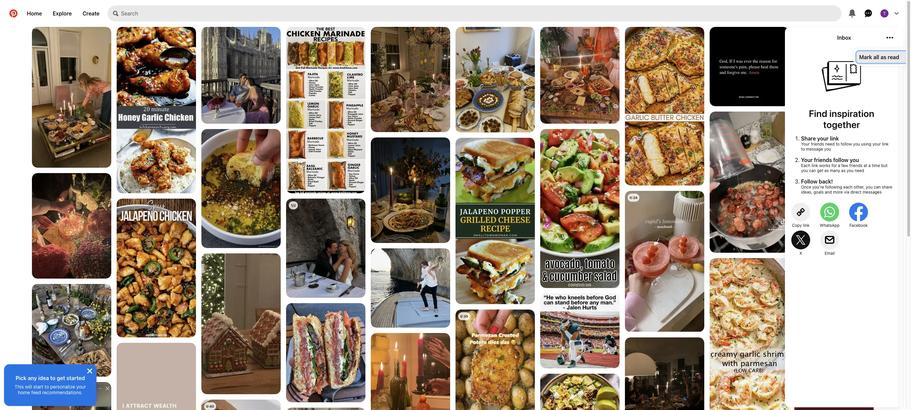 Task type: describe. For each thing, give the bounding box(es) containing it.
home link
[[22, 5, 47, 22]]

you up follow
[[802, 168, 808, 173]]

read
[[888, 54, 900, 60]]

this contains an image of: birthday image
[[32, 173, 111, 279]]

messages
[[863, 190, 882, 195]]

other,
[[854, 185, 865, 190]]

follow back! once you're following each other, you can share ideas, goals and more via direct messages
[[802, 179, 893, 195]]

works
[[820, 163, 831, 168]]

facebook
[[850, 223, 868, 228]]

you inside follow back! once you're following each other, you can share ideas, goals and more via direct messages
[[866, 185, 873, 190]]

follow inside share your link your friends need to follow you using your link to message you
[[841, 142, 852, 147]]

pick
[[16, 375, 26, 381]]

Search text field
[[121, 5, 842, 22]]

each
[[802, 163, 811, 168]]

1 horizontal spatial as
[[842, 168, 846, 173]]

this contains an image of: dinner party image
[[795, 191, 874, 297]]

pick any idea to get started this will start to personalize your home feed recommendations.
[[15, 375, 86, 396]]

explore
[[53, 10, 72, 16]]

this contains an image of: cupid's lemonade mocktail recipe image
[[625, 191, 705, 332]]

inbox
[[838, 35, 852, 41]]

best chicken marinade recipes image
[[286, 27, 366, 195]]

share
[[802, 136, 816, 142]]

link inside the your friends follow you each link works for a few friends at a time but you can get as many as you need
[[812, 163, 818, 168]]

direct
[[851, 190, 862, 195]]

started
[[66, 375, 85, 381]]

mark all as read menu item
[[857, 51, 912, 63]]

home
[[27, 10, 42, 16]]

your inside share your link your friends need to follow you using your link to message you
[[802, 142, 810, 147]]

you left using on the right of page
[[854, 142, 860, 147]]

goals
[[814, 190, 824, 195]]

2 horizontal spatial your
[[873, 142, 881, 147]]

following
[[826, 185, 843, 190]]

mark
[[860, 54, 873, 60]]

friends down message
[[814, 157, 832, 163]]

few
[[842, 163, 849, 168]]

mark all as read
[[860, 54, 900, 60]]

you're
[[813, 185, 825, 190]]

create
[[83, 10, 100, 16]]

this contains an image of: he who kneels before god can stand before any man. image
[[541, 294, 620, 369]]

find inspiration together element
[[791, 136, 893, 195]]

to right idea
[[50, 375, 55, 381]]

friends inside share your link your friends need to follow you using your link to message you
[[811, 142, 824, 147]]

email
[[825, 251, 835, 256]]

ideas,
[[802, 190, 813, 195]]

together
[[824, 119, 860, 130]]

copy
[[792, 223, 802, 228]]

home
[[18, 390, 30, 396]]

once
[[802, 185, 812, 190]]

via
[[844, 190, 850, 195]]

to right "start"
[[45, 384, 49, 390]]

your friends follow you each link works for a few friends at a time but you can get as many as you need
[[802, 157, 888, 173]]

each
[[844, 185, 853, 190]]

this contains an image of: telegram blog modehaus🤍🫐 image
[[371, 249, 450, 328]]

this contains an image of: holiday party table setting image
[[371, 27, 450, 132]]

follow inside the your friends follow you each link works for a few friends at a time but you can get as many as you need
[[834, 157, 849, 163]]

many
[[830, 168, 841, 173]]

i needed this earlier today 🙏🏻 image
[[795, 302, 874, 410]]

this contains an image of: vanilla & honey image
[[286, 303, 366, 403]]

this contains an image of: black pepper chicken image
[[795, 27, 874, 186]]

need inside share your link your friends need to follow you using your link to message you
[[826, 142, 835, 147]]

follow
[[802, 179, 818, 185]]



Task type: locate. For each thing, give the bounding box(es) containing it.
follow
[[841, 142, 852, 147], [834, 157, 849, 163]]

these honey chipotle chicken rice bowls are topped with the most delicious sweet and spicy grilled chicken and avocado corn salsa! they're hearty, healthy, and perfect for weeknight dinners! #chipotlechicken #ricebowl #chickenrecipes #grilledchicken #avocado #corn #salsa #healthydinner #mealprep #mexicanfood image
[[541, 374, 620, 410]]

link right using on the right of page
[[882, 142, 889, 147]]

find
[[809, 108, 828, 119]]

get up back!
[[817, 168, 824, 173]]

1 vertical spatial follow
[[834, 157, 849, 163]]

as right all
[[881, 54, 887, 60]]

get up personalize
[[57, 375, 65, 381]]

your down started
[[76, 384, 86, 390]]

link
[[830, 136, 839, 142], [882, 142, 889, 147], [812, 163, 818, 168], [803, 223, 810, 228]]

1 horizontal spatial can
[[874, 185, 881, 190]]

as inside menu item
[[881, 54, 887, 60]]

link right each
[[812, 163, 818, 168]]

any
[[28, 375, 37, 381]]

this contains an image of: image
[[32, 27, 111, 168], [201, 27, 281, 124], [456, 27, 535, 133], [541, 27, 620, 124], [201, 254, 281, 395], [32, 284, 111, 377], [371, 333, 450, 410], [625, 338, 705, 410], [32, 382, 111, 410], [201, 400, 281, 410], [286, 408, 366, 410]]

your up each
[[802, 142, 810, 147]]

0 horizontal spatial a
[[838, 163, 841, 168]]

recommendations.
[[42, 390, 83, 396]]

this contains an image of: honey garlic chicken image
[[117, 27, 196, 202]]

and
[[825, 190, 832, 195]]

to down together
[[836, 142, 840, 147]]

0 horizontal spatial get
[[57, 375, 65, 381]]

share
[[882, 185, 893, 190]]

for
[[832, 163, 837, 168]]

get
[[817, 168, 824, 173], [57, 375, 65, 381]]

list inside the find inspiration together main content
[[0, 27, 906, 410]]

1 a from the left
[[838, 163, 841, 168]]

you
[[854, 142, 860, 147], [825, 147, 831, 152], [850, 157, 860, 163], [802, 168, 808, 173], [847, 168, 854, 173], [866, 185, 873, 190]]

0 horizontal spatial can
[[810, 168, 816, 173]]

can up follow
[[810, 168, 816, 173]]

this contains an image of: affirmations for money image
[[117, 343, 196, 410]]

0 vertical spatial can
[[810, 168, 816, 173]]

idea
[[38, 375, 49, 381]]

1 horizontal spatial get
[[817, 168, 824, 173]]

a
[[838, 163, 841, 168], [869, 163, 871, 168]]

can
[[810, 168, 816, 173], [874, 185, 881, 190]]

you right other,
[[866, 185, 873, 190]]

1 vertical spatial your
[[802, 157, 813, 163]]

share your link your friends need to follow you using your link to message you
[[802, 136, 889, 152]]

your right using on the right of page
[[873, 142, 881, 147]]

using
[[862, 142, 872, 147]]

0 vertical spatial follow
[[841, 142, 852, 147]]

follow up many
[[834, 157, 849, 163]]

to
[[836, 142, 840, 147], [802, 147, 805, 152], [50, 375, 55, 381], [45, 384, 49, 390]]

copy link
[[792, 223, 810, 228]]

list
[[0, 27, 906, 410]]

more
[[834, 190, 843, 195]]

lefeuilleter image
[[286, 199, 366, 298]]

can inside the your friends follow you each link works for a few friends at a time but you can get as many as you need
[[810, 168, 816, 173]]

your inside pick any idea to get started this will start to personalize your home feed recommendations.
[[76, 384, 86, 390]]

need right few
[[855, 168, 865, 173]]

this contains an image of: macræ markæ image
[[371, 138, 450, 243]]

link down together
[[830, 136, 839, 142]]

this contains an image of: parmesan crusted potato image
[[456, 310, 535, 410]]

2 horizontal spatial as
[[881, 54, 887, 60]]

1 horizontal spatial need
[[855, 168, 865, 173]]

all
[[874, 54, 880, 60]]

your inside the your friends follow you each link works for a few friends at a time but you can get as many as you need
[[802, 157, 813, 163]]

friends up works
[[811, 142, 824, 147]]

this contains an image of: olive oil bread dip - the best bread dipping oil - cooking carnival image
[[201, 129, 281, 248]]

this contains an image of: god if i was ever the reason for someone's pain please heal them and forgive me. image
[[710, 27, 789, 106]]

1 horizontal spatial a
[[869, 163, 871, 168]]

get inside the your friends follow you each link works for a few friends at a time but you can get as many as you need
[[817, 168, 824, 173]]

1 vertical spatial need
[[855, 168, 865, 173]]

to left message
[[802, 147, 805, 152]]

0 vertical spatial need
[[826, 142, 835, 147]]

0 horizontal spatial your
[[76, 384, 86, 390]]

1 vertical spatial can
[[874, 185, 881, 190]]

message
[[806, 147, 823, 152]]

whatsapp
[[820, 223, 840, 228]]

tyler black image
[[881, 9, 889, 17]]

a right at
[[869, 163, 871, 168]]

can left share
[[874, 185, 881, 190]]

2 your from the top
[[802, 157, 813, 163]]

as right many
[[842, 168, 846, 173]]

your
[[818, 136, 829, 142], [873, 142, 881, 147], [76, 384, 86, 390]]

this contains an image of: garlic butter chicken image
[[625, 27, 705, 186]]

link right copy at the bottom right of page
[[803, 223, 810, 228]]

inspiration
[[830, 108, 875, 119]]

get inside pick any idea to get started this will start to personalize your home feed recommendations.
[[57, 375, 65, 381]]

need right message
[[826, 142, 835, 147]]

will
[[25, 384, 32, 390]]

personalize
[[50, 384, 75, 390]]

1 your from the top
[[802, 142, 810, 147]]

explore link
[[47, 5, 77, 22]]

0 horizontal spatial need
[[826, 142, 835, 147]]

2 a from the left
[[869, 163, 871, 168]]

you right many
[[847, 168, 854, 173]]

can inside follow back! once you're following each other, you can share ideas, goals and more via direct messages
[[874, 185, 881, 190]]

you right message
[[825, 147, 831, 152]]

search icon image
[[113, 11, 118, 16]]

x
[[800, 251, 803, 256]]

your down message
[[802, 157, 813, 163]]

1 vertical spatial get
[[57, 375, 65, 381]]

find inspiration together main content
[[0, 0, 912, 410]]

find inspiration together
[[809, 108, 875, 130]]

start
[[33, 384, 43, 390]]

a right for
[[838, 163, 841, 168]]

need
[[826, 142, 835, 147], [855, 168, 865, 173]]

as left many
[[825, 168, 829, 173]]

0 horizontal spatial as
[[825, 168, 829, 173]]

time
[[872, 163, 881, 168]]

this contains an image of: avocado, tomato & cucumber salad image
[[541, 129, 620, 288]]

friends left at
[[850, 163, 863, 168]]

your
[[802, 142, 810, 147], [802, 157, 813, 163]]

this contains an image of: jalapeno popper grilled cheese image
[[456, 138, 535, 304]]

feed
[[31, 390, 41, 396]]

but
[[882, 163, 888, 168]]

you right few
[[850, 157, 860, 163]]

this contains an image of: creamy garlic shrimp with parmesan (low carb) image
[[710, 258, 789, 410]]

back!
[[819, 179, 833, 185]]

0 vertical spatial get
[[817, 168, 824, 173]]

as
[[881, 54, 887, 60], [825, 168, 829, 173], [842, 168, 846, 173]]

create link
[[77, 5, 105, 22]]

1 horizontal spatial your
[[818, 136, 829, 142]]

at
[[864, 163, 868, 168]]

this
[[15, 384, 24, 390]]

this contains: a white pan filled with spicy jalapeño chicken, resting on a wooden surface. image
[[117, 199, 196, 338]]

your up message
[[818, 136, 829, 142]]

friends
[[811, 142, 824, 147], [814, 157, 832, 163], [850, 163, 863, 168]]

0 vertical spatial your
[[802, 142, 810, 147]]

follow left using on the right of page
[[841, 142, 852, 147]]

need inside the your friends follow you each link works for a few friends at a time but you can get as many as you need
[[855, 168, 865, 173]]



Task type: vqa. For each thing, say whether or not it's contained in the screenshot.
"THIS CONTAINS AN IMAGE OF: CREAMY GARLIC SHRIMP WITH PARMESAN (LOW CARB)"
yes



